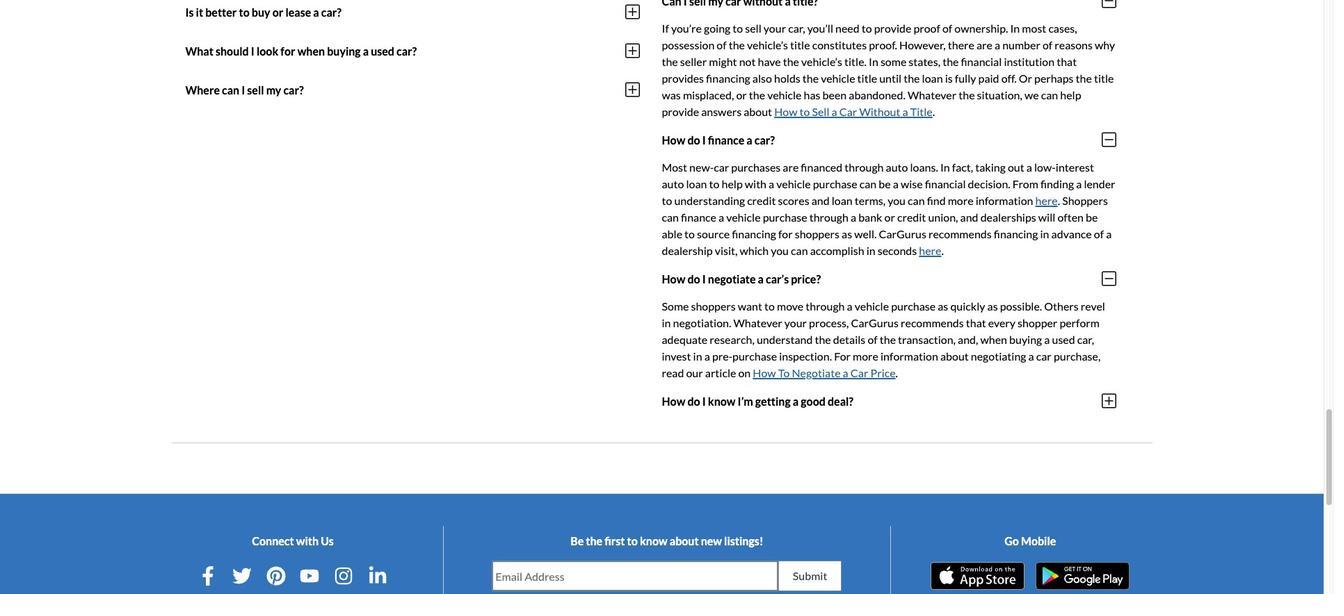 Task type: vqa. For each thing, say whether or not it's contained in the screenshot.
(3) to the right
no



Task type: locate. For each thing, give the bounding box(es) containing it.
financing down might on the top right of the page
[[706, 72, 751, 85]]

in inside 'most new-car purchases are financed through auto loans. in fact, taking out a low-interest auto loan to help with a vehicle purchase can be a wise financial decision. from finding a lender to understanding credit scores and loan terms, you can find more information'
[[941, 161, 950, 174]]

financial up paid
[[961, 55, 1002, 68]]

or inside dropdown button
[[272, 5, 283, 19]]

vehicle inside . shoppers can finance a vehicle purchase through a bank or credit union, and dealerships will often be able to source financing for shoppers as well. cargurus recommends financing in advance of a dealership visit, which you can accomplish in seconds
[[726, 211, 761, 224]]

here up will
[[1036, 194, 1058, 208]]

0 vertical spatial car
[[714, 161, 729, 174]]

good
[[801, 395, 826, 408]]

0 horizontal spatial you
[[771, 244, 789, 258]]

0 horizontal spatial auto
[[662, 178, 684, 191]]

plus square image inside how do i know i'm getting a good deal? dropdown button
[[1102, 393, 1116, 410]]

plus square image inside where can i sell my car? dropdown button
[[625, 82, 640, 98]]

often
[[1058, 211, 1084, 224]]

proof.
[[869, 38, 897, 52]]

whatever inside if you're going to sell your car, you'll need to provide proof of ownership. in most cases, possession of the vehicle's title constitutes proof. however, there are a number of reasons why the seller might not have the vehicle's title. in some states, the financial institution that provides financing also holds the vehicle title until the loan is fully paid off. or perhaps the title was misplaced, or the vehicle has been abandoned. whatever the situation, we can help provide answers about
[[908, 89, 957, 102]]

us
[[321, 535, 334, 548]]

1 vertical spatial with
[[296, 535, 319, 548]]

title.
[[845, 55, 867, 68]]

car down how do i finance a car?
[[714, 161, 729, 174]]

is it better to buy or lease a car? button
[[185, 0, 640, 32]]

cargurus up "seconds"
[[879, 228, 927, 241]]

i for sell
[[242, 83, 245, 97]]

title
[[790, 38, 810, 52], [858, 72, 877, 85], [1094, 72, 1114, 85]]

you inside . shoppers can finance a vehicle purchase through a bank or credit union, and dealerships will often be able to source financing for shoppers as well. cargurus recommends financing in advance of a dealership visit, which you can accomplish in seconds
[[771, 244, 789, 258]]

credit left scores
[[747, 194, 776, 208]]

be the first to know about new listings!
[[571, 535, 763, 548]]

cases,
[[1049, 22, 1077, 35]]

here link right "seconds"
[[919, 244, 942, 258]]

car? right the lease
[[321, 5, 342, 19]]

know right first
[[640, 535, 668, 548]]

plus square image for car?
[[625, 4, 640, 20]]

to inside some shoppers want to move through a vehicle purchase as quickly as possible. others revel in negotiation. whatever your process, cargurus recommends that every shopper perform adequate research, understand the details of the transaction, and, when buying a used car, invest in a pre-purchase inspection. for more information about negotiating a car purchase, read our article on
[[765, 300, 775, 313]]

1 horizontal spatial shoppers
[[795, 228, 840, 241]]

used inside some shoppers want to move through a vehicle purchase as quickly as possible. others revel in negotiation. whatever your process, cargurus recommends that every shopper perform adequate research, understand the details of the transaction, and, when buying a used car, invest in a pre-purchase inspection. for more information about negotiating a car purchase, read our article on
[[1052, 333, 1075, 347]]

1 minus square image from the top
[[1102, 0, 1116, 9]]

shopper
[[1018, 317, 1058, 330]]

in right title. on the right
[[869, 55, 879, 68]]

. inside . shoppers can finance a vehicle purchase through a bank or credit union, and dealerships will often be able to source financing for shoppers as well. cargurus recommends financing in advance of a dealership visit, which you can accomplish in seconds
[[1058, 194, 1060, 208]]

0 horizontal spatial information
[[881, 350, 938, 363]]

to up able
[[662, 194, 672, 208]]

0 horizontal spatial used
[[371, 44, 394, 58]]

how do i know i'm getting a good deal?
[[662, 395, 854, 408]]

how down read
[[662, 395, 686, 408]]

1 vertical spatial shoppers
[[691, 300, 736, 313]]

car left purchase,
[[1036, 350, 1052, 363]]

off.
[[1002, 72, 1017, 85]]

information inside some shoppers want to move through a vehicle purchase as quickly as possible. others revel in negotiation. whatever your process, cargurus recommends that every shopper perform adequate research, understand the details of the transaction, and, when buying a used car, invest in a pre-purchase inspection. for more information about negotiating a car purchase, read our article on
[[881, 350, 938, 363]]

first
[[605, 535, 625, 548]]

0 vertical spatial that
[[1057, 55, 1077, 68]]

new-
[[690, 161, 714, 174]]

1 vertical spatial car,
[[1077, 333, 1094, 347]]

in
[[1040, 228, 1049, 241], [867, 244, 876, 258], [662, 317, 671, 330], [693, 350, 702, 363]]

credit left union, at the top right of page
[[897, 211, 926, 224]]

about down and,
[[941, 350, 969, 363]]

is it better to buy or lease a car?
[[185, 5, 342, 19]]

are
[[977, 38, 993, 52], [783, 161, 799, 174]]

shoppers inside some shoppers want to move through a vehicle purchase as quickly as possible. others revel in negotiation. whatever your process, cargurus recommends that every shopper perform adequate research, understand the details of the transaction, and, when buying a used car, invest in a pre-purchase inspection. for more information about negotiating a car purchase, read our article on
[[691, 300, 736, 313]]

1 vertical spatial provide
[[662, 105, 699, 118]]

car,
[[788, 22, 805, 35], [1077, 333, 1094, 347]]

to
[[239, 5, 250, 19], [733, 22, 743, 35], [862, 22, 872, 35], [800, 105, 810, 118], [709, 178, 720, 191], [662, 194, 672, 208], [685, 228, 695, 241], [765, 300, 775, 313], [627, 535, 638, 548]]

as inside . shoppers can finance a vehicle purchase through a bank or credit union, and dealerships will often be able to source financing for shoppers as well. cargurus recommends financing in advance of a dealership visit, which you can accomplish in seconds
[[842, 228, 852, 241]]

1 vertical spatial used
[[1052, 333, 1075, 347]]

1 horizontal spatial here link
[[1036, 194, 1058, 208]]

0 horizontal spatial help
[[722, 178, 743, 191]]

minus square image
[[1102, 0, 1116, 9], [1102, 132, 1116, 148], [1102, 271, 1116, 288]]

1 vertical spatial financial
[[925, 178, 966, 191]]

1 horizontal spatial loan
[[832, 194, 853, 208]]

and right scores
[[812, 194, 830, 208]]

can right where
[[222, 83, 239, 97]]

2 horizontal spatial or
[[885, 211, 895, 224]]

recommends inside . shoppers can finance a vehicle purchase through a bank or credit union, and dealerships will often be able to source financing for shoppers as well. cargurus recommends financing in advance of a dealership visit, which you can accomplish in seconds
[[929, 228, 992, 241]]

twitter image
[[232, 567, 252, 587]]

to right first
[[627, 535, 638, 548]]

or inside . shoppers can finance a vehicle purchase through a bank or credit union, and dealerships will often be able to source financing for shoppers as well. cargurus recommends financing in advance of a dealership visit, which you can accomplish in seconds
[[885, 211, 895, 224]]

0 horizontal spatial here link
[[919, 244, 942, 258]]

that inside some shoppers want to move through a vehicle purchase as quickly as possible. others revel in negotiation. whatever your process, cargurus recommends that every shopper perform adequate research, understand the details of the transaction, and, when buying a used car, invest in a pre-purchase inspection. for more information about negotiating a car purchase, read our article on
[[966, 317, 986, 330]]

sell inside dropdown button
[[247, 83, 264, 97]]

1 vertical spatial your
[[785, 317, 807, 330]]

to left the buy
[[239, 5, 250, 19]]

0 vertical spatial finance
[[708, 133, 745, 147]]

finance down "answers"
[[708, 133, 745, 147]]

1 horizontal spatial car
[[1036, 350, 1052, 363]]

1 horizontal spatial whatever
[[908, 89, 957, 102]]

1 horizontal spatial you
[[888, 194, 906, 208]]

more up union, at the top right of page
[[948, 194, 974, 208]]

1 vertical spatial in
[[869, 55, 879, 68]]

look
[[257, 44, 278, 58]]

car? inside dropdown button
[[755, 133, 775, 147]]

0 vertical spatial your
[[764, 22, 786, 35]]

i inside where can i sell my car? dropdown button
[[242, 83, 245, 97]]

how up the most
[[662, 133, 686, 147]]

2 do from the top
[[688, 273, 700, 286]]

know
[[708, 395, 736, 408], [640, 535, 668, 548]]

a down interest
[[1076, 178, 1082, 191]]

about left new
[[670, 535, 699, 548]]

through up 'accomplish'
[[810, 211, 849, 224]]

0 horizontal spatial are
[[783, 161, 799, 174]]

plus square image for used
[[625, 43, 640, 59]]

used
[[371, 44, 394, 58], [1052, 333, 1075, 347]]

i for finance
[[702, 133, 706, 147]]

able
[[662, 228, 683, 241]]

and,
[[958, 333, 978, 347]]

buying
[[327, 44, 361, 58], [1009, 333, 1042, 347]]

are left financed
[[783, 161, 799, 174]]

do
[[688, 133, 700, 147], [688, 273, 700, 286], [688, 395, 700, 408]]

there
[[948, 38, 975, 52]]

through inside some shoppers want to move through a vehicle purchase as quickly as possible. others revel in negotiation. whatever your process, cargurus recommends that every shopper perform adequate research, understand the details of the transaction, and, when buying a used car, invest in a pre-purchase inspection. for more information about negotiating a car purchase, read our article on
[[806, 300, 845, 313]]

for
[[281, 44, 295, 58], [778, 228, 793, 241]]

do down dealership
[[688, 273, 700, 286]]

can up price?
[[791, 244, 808, 258]]

more inside 'most new-car purchases are financed through auto loans. in fact, taking out a low-interest auto loan to help with a vehicle purchase can be a wise financial decision. from finding a lender to understanding credit scores and loan terms, you can find more information'
[[948, 194, 974, 208]]

1 vertical spatial finance
[[681, 211, 717, 224]]

finance inside . shoppers can finance a vehicle purchase through a bank or credit union, and dealerships will often be able to source financing for shoppers as well. cargurus recommends financing in advance of a dealership visit, which you can accomplish in seconds
[[681, 211, 717, 224]]

0 vertical spatial here
[[1036, 194, 1058, 208]]

vehicle's up have at the right of the page
[[747, 38, 788, 52]]

car, inside some shoppers want to move through a vehicle purchase as quickly as possible. others revel in negotiation. whatever your process, cargurus recommends that every shopper perform adequate research, understand the details of the transaction, and, when buying a used car, invest in a pre-purchase inspection. for more information about negotiating a car purchase, read our article on
[[1077, 333, 1094, 347]]

financed
[[801, 161, 843, 174]]

finance
[[708, 133, 745, 147], [681, 211, 717, 224]]

without
[[859, 105, 901, 118]]

0 vertical spatial buying
[[327, 44, 361, 58]]

financial
[[961, 55, 1002, 68], [925, 178, 966, 191]]

shoppers up negotiation.
[[691, 300, 736, 313]]

2 vertical spatial do
[[688, 395, 700, 408]]

1 vertical spatial be
[[1086, 211, 1098, 224]]

move
[[777, 300, 804, 313]]

for down scores
[[778, 228, 793, 241]]

0 vertical spatial here link
[[1036, 194, 1058, 208]]

sell up not
[[745, 22, 762, 35]]

shoppers
[[795, 228, 840, 241], [691, 300, 736, 313]]

2 minus square image from the top
[[1102, 132, 1116, 148]]

more inside some shoppers want to move through a vehicle purchase as quickly as possible. others revel in negotiation. whatever your process, cargurus recommends that every shopper perform adequate research, understand the details of the transaction, and, when buying a used car, invest in a pre-purchase inspection. for more information about negotiating a car purchase, read our article on
[[853, 350, 879, 363]]

finance inside dropdown button
[[708, 133, 745, 147]]

1 vertical spatial you
[[771, 244, 789, 258]]

plus square image inside is it better to buy or lease a car? dropdown button
[[625, 4, 640, 20]]

i
[[251, 44, 255, 58], [242, 83, 245, 97], [702, 133, 706, 147], [702, 273, 706, 286], [702, 395, 706, 408]]

1 vertical spatial sell
[[247, 83, 264, 97]]

i inside what should i look for when buying a used car? dropdown button
[[251, 44, 255, 58]]

1 horizontal spatial are
[[977, 38, 993, 52]]

0 horizontal spatial vehicle's
[[747, 38, 788, 52]]

0 horizontal spatial for
[[281, 44, 295, 58]]

that inside if you're going to sell your car, you'll need to provide proof of ownership. in most cases, possession of the vehicle's title constitutes proof. however, there are a number of reasons why the seller might not have the vehicle's title. in some states, the financial institution that provides financing also holds the vehicle title until the loan is fully paid off. or perhaps the title was misplaced, or the vehicle has been abandoned. whatever the situation, we can help provide answers about
[[1057, 55, 1077, 68]]

here link up will
[[1036, 194, 1058, 208]]

can inside dropdown button
[[222, 83, 239, 97]]

to left the sell
[[800, 105, 810, 118]]

purchase down financed
[[813, 178, 858, 191]]

0 vertical spatial more
[[948, 194, 974, 208]]

loan
[[922, 72, 943, 85], [686, 178, 707, 191], [832, 194, 853, 208]]

0 vertical spatial information
[[976, 194, 1033, 208]]

shoppers inside . shoppers can finance a vehicle purchase through a bank or credit union, and dealerships will often be able to source financing for shoppers as well. cargurus recommends financing in advance of a dealership visit, which you can accomplish in seconds
[[795, 228, 840, 241]]

how for how do i finance a car?
[[662, 133, 686, 147]]

0 horizontal spatial here
[[919, 244, 942, 258]]

that
[[1057, 55, 1077, 68], [966, 317, 986, 330]]

car for without
[[840, 105, 857, 118]]

will
[[1039, 211, 1056, 224]]

0 horizontal spatial car,
[[788, 22, 805, 35]]

0 vertical spatial be
[[879, 178, 891, 191]]

1 vertical spatial minus square image
[[1102, 132, 1116, 148]]

details
[[833, 333, 866, 347]]

constitutes
[[812, 38, 867, 52]]

i inside "how do i finance a car?" dropdown button
[[702, 133, 706, 147]]

0 horizontal spatial loan
[[686, 178, 707, 191]]

1 horizontal spatial or
[[736, 89, 747, 102]]

where
[[185, 83, 220, 97]]

0 vertical spatial about
[[744, 105, 772, 118]]

0 horizontal spatial title
[[790, 38, 810, 52]]

2 vertical spatial or
[[885, 211, 895, 224]]

i left my
[[242, 83, 245, 97]]

0 horizontal spatial in
[[869, 55, 879, 68]]

0 vertical spatial do
[[688, 133, 700, 147]]

not
[[739, 55, 756, 68]]

provide up proof.
[[874, 22, 912, 35]]

credit
[[747, 194, 776, 208], [897, 211, 926, 224]]

car down been
[[840, 105, 857, 118]]

1 vertical spatial whatever
[[734, 317, 782, 330]]

0 vertical spatial help
[[1060, 89, 1081, 102]]

purchase inside 'most new-car purchases are financed through auto loans. in fact, taking out a low-interest auto loan to help with a vehicle purchase can be a wise financial decision. from finding a lender to understanding credit scores and loan terms, you can find more information'
[[813, 178, 858, 191]]

that up and,
[[966, 317, 986, 330]]

here for here
[[1036, 194, 1058, 208]]

might
[[709, 55, 737, 68]]

plus square image
[[625, 4, 640, 20], [625, 43, 640, 59], [625, 82, 640, 98], [1102, 393, 1116, 410]]

source
[[697, 228, 730, 241]]

1 horizontal spatial credit
[[897, 211, 926, 224]]

buying inside dropdown button
[[327, 44, 361, 58]]

car inside 'most new-car purchases are financed through auto loans. in fact, taking out a low-interest auto loan to help with a vehicle purchase can be a wise financial decision. from finding a lender to understanding credit scores and loan terms, you can find more information'
[[714, 161, 729, 174]]

0 horizontal spatial and
[[812, 194, 830, 208]]

0 vertical spatial credit
[[747, 194, 776, 208]]

you down wise
[[888, 194, 906, 208]]

we
[[1025, 89, 1039, 102]]

title down you'll
[[790, 38, 810, 52]]

a left bank
[[851, 211, 856, 224]]

1 vertical spatial recommends
[[901, 317, 964, 330]]

1 vertical spatial cargurus
[[851, 317, 899, 330]]

recommends inside some shoppers want to move through a vehicle purchase as quickly as possible. others revel in negotiation. whatever your process, cargurus recommends that every shopper perform adequate research, understand the details of the transaction, and, when buying a used car, invest in a pre-purchase inspection. for more information about negotiating a car purchase, read our article on
[[901, 317, 964, 330]]

why
[[1095, 38, 1115, 52]]

1 vertical spatial car
[[851, 367, 868, 380]]

1 horizontal spatial be
[[1086, 211, 1098, 224]]

i for negotiate
[[702, 273, 706, 286]]

1 horizontal spatial for
[[778, 228, 793, 241]]

2 vertical spatial minus square image
[[1102, 271, 1116, 288]]

car
[[714, 161, 729, 174], [1036, 350, 1052, 363]]

minus square image inside how do i negotiate a car's price? dropdown button
[[1102, 271, 1116, 288]]

when inside dropdown button
[[298, 44, 325, 58]]

facebook image
[[198, 567, 218, 587]]

whatever down want
[[734, 317, 782, 330]]

you're
[[671, 22, 702, 35]]

or up "answers"
[[736, 89, 747, 102]]

know left i'm
[[708, 395, 736, 408]]

do inside how do i negotiate a car's price? dropdown button
[[688, 273, 700, 286]]

how inside dropdown button
[[662, 133, 686, 147]]

through up terms,
[[845, 161, 884, 174]]

research,
[[710, 333, 755, 347]]

provide
[[874, 22, 912, 35], [662, 105, 699, 118]]

1 vertical spatial for
[[778, 228, 793, 241]]

help down perhaps
[[1060, 89, 1081, 102]]

i inside how do i negotiate a car's price? dropdown button
[[702, 273, 706, 286]]

with down purchases
[[745, 178, 767, 191]]

to right want
[[765, 300, 775, 313]]

used up purchase,
[[1052, 333, 1075, 347]]

1 vertical spatial or
[[736, 89, 747, 102]]

0 horizontal spatial that
[[966, 317, 986, 330]]

shoppers up 'accomplish'
[[795, 228, 840, 241]]

can up terms,
[[860, 178, 877, 191]]

help up understanding
[[722, 178, 743, 191]]

be
[[879, 178, 891, 191], [1086, 211, 1098, 224]]

3 do from the top
[[688, 395, 700, 408]]

as up every
[[988, 300, 998, 313]]

1 horizontal spatial here
[[1036, 194, 1058, 208]]

lease
[[285, 5, 311, 19]]

0 horizontal spatial when
[[298, 44, 325, 58]]

3 minus square image from the top
[[1102, 271, 1116, 288]]

about inside some shoppers want to move through a vehicle purchase as quickly as possible. others revel in negotiation. whatever your process, cargurus recommends that every shopper perform adequate research, understand the details of the transaction, and, when buying a used car, invest in a pre-purchase inspection. for more information about negotiating a car purchase, read our article on
[[941, 350, 969, 363]]

0 vertical spatial with
[[745, 178, 767, 191]]

for right look
[[281, 44, 295, 58]]

price
[[871, 367, 896, 380]]

with inside 'most new-car purchases are financed through auto loans. in fact, taking out a low-interest auto loan to help with a vehicle purchase can be a wise financial decision. from finding a lender to understanding credit scores and loan terms, you can find more information'
[[745, 178, 767, 191]]

2 vertical spatial loan
[[832, 194, 853, 208]]

through inside . shoppers can finance a vehicle purchase through a bank or credit union, and dealerships will often be able to source financing for shoppers as well. cargurus recommends financing in advance of a dealership visit, which you can accomplish in seconds
[[810, 211, 849, 224]]

1 horizontal spatial provide
[[874, 22, 912, 35]]

1 vertical spatial vehicle's
[[801, 55, 842, 68]]

loan left is
[[922, 72, 943, 85]]

can down wise
[[908, 194, 925, 208]]

financing down dealerships
[[994, 228, 1038, 241]]

as left quickly
[[938, 300, 948, 313]]

linkedin image
[[368, 567, 387, 587]]

a left the pre- at the bottom
[[705, 350, 710, 363]]

0 vertical spatial auto
[[886, 161, 908, 174]]

number
[[1003, 38, 1041, 52]]

vehicle's down constitutes
[[801, 55, 842, 68]]

vehicle up source
[[726, 211, 761, 224]]

new
[[701, 535, 722, 548]]

1 vertical spatial car
[[1036, 350, 1052, 363]]

a up source
[[719, 211, 724, 224]]

buy
[[252, 5, 270, 19]]

when
[[298, 44, 325, 58], [981, 333, 1007, 347]]

buying inside some shoppers want to move through a vehicle purchase as quickly as possible. others revel in negotiation. whatever your process, cargurus recommends that every shopper perform adequate research, understand the details of the transaction, and, when buying a used car, invest in a pre-purchase inspection. for more information about negotiating a car purchase, read our article on
[[1009, 333, 1042, 347]]

car's
[[766, 273, 789, 286]]

a down ownership.
[[995, 38, 1000, 52]]

you
[[888, 194, 906, 208], [771, 244, 789, 258]]

1 vertical spatial credit
[[897, 211, 926, 224]]

0 vertical spatial whatever
[[908, 89, 957, 102]]

from
[[1013, 178, 1039, 191]]

2 horizontal spatial about
[[941, 350, 969, 363]]

minus square image up lender
[[1102, 132, 1116, 148]]

0 vertical spatial and
[[812, 194, 830, 208]]

1 vertical spatial more
[[853, 350, 879, 363]]

i up 'new-'
[[702, 133, 706, 147]]

minus square image inside "how do i finance a car?" dropdown button
[[1102, 132, 1116, 148]]

here link
[[1036, 194, 1058, 208], [919, 244, 942, 258]]

auto down the most
[[662, 178, 684, 191]]

.
[[933, 105, 935, 118], [1058, 194, 1060, 208], [942, 244, 944, 258], [896, 367, 898, 380]]

1 do from the top
[[688, 133, 700, 147]]

be down shoppers on the top of the page
[[1086, 211, 1098, 224]]

out
[[1008, 161, 1025, 174]]

loan down 'new-'
[[686, 178, 707, 191]]

of right advance
[[1094, 228, 1104, 241]]

loan inside if you're going to sell your car, you'll need to provide proof of ownership. in most cases, possession of the vehicle's title constitutes proof. however, there are a number of reasons why the seller might not have the vehicle's title. in some states, the financial institution that provides financing also holds the vehicle title until the loan is fully paid off. or perhaps the title was misplaced, or the vehicle has been abandoned. whatever the situation, we can help provide answers about
[[922, 72, 943, 85]]

1 vertical spatial help
[[722, 178, 743, 191]]

1 horizontal spatial buying
[[1009, 333, 1042, 347]]

1 vertical spatial here
[[919, 244, 942, 258]]

and right union, at the top right of page
[[960, 211, 979, 224]]

1 vertical spatial auto
[[662, 178, 684, 191]]

1 horizontal spatial information
[[976, 194, 1033, 208]]

to up dealership
[[685, 228, 695, 241]]

cargurus inside . shoppers can finance a vehicle purchase through a bank or credit union, and dealerships will often be able to source financing for shoppers as well. cargurus recommends financing in advance of a dealership visit, which you can accomplish in seconds
[[879, 228, 927, 241]]

you inside 'most new-car purchases are financed through auto loans. in fact, taking out a low-interest auto loan to help with a vehicle purchase can be a wise financial decision. from finding a lender to understanding credit scores and loan terms, you can find more information'
[[888, 194, 906, 208]]

1 horizontal spatial know
[[708, 395, 736, 408]]

need
[[836, 22, 860, 35]]

that down the reasons
[[1057, 55, 1077, 68]]

a left wise
[[893, 178, 899, 191]]

a
[[313, 5, 319, 19], [995, 38, 1000, 52], [363, 44, 369, 58], [832, 105, 837, 118], [903, 105, 908, 118], [747, 133, 753, 147], [1027, 161, 1032, 174], [769, 178, 774, 191], [893, 178, 899, 191], [1076, 178, 1082, 191], [719, 211, 724, 224], [851, 211, 856, 224], [1106, 228, 1112, 241], [758, 273, 764, 286], [847, 300, 853, 313], [1044, 333, 1050, 347], [705, 350, 710, 363], [1029, 350, 1034, 363], [843, 367, 849, 380], [793, 395, 799, 408]]

or
[[272, 5, 283, 19], [736, 89, 747, 102], [885, 211, 895, 224]]

to right 'going'
[[733, 22, 743, 35]]

my
[[266, 83, 281, 97]]

1 horizontal spatial when
[[981, 333, 1007, 347]]

car? down is it better to buy or lease a car? dropdown button in the left of the page
[[397, 44, 417, 58]]

sell
[[745, 22, 762, 35], [247, 83, 264, 97]]

where can i sell my car?
[[185, 83, 304, 97]]

know inside dropdown button
[[708, 395, 736, 408]]

plus square image inside what should i look for when buying a used car? dropdown button
[[625, 43, 640, 59]]

states,
[[909, 55, 941, 68]]

i inside how do i know i'm getting a good deal? dropdown button
[[702, 395, 706, 408]]

2 horizontal spatial loan
[[922, 72, 943, 85]]

finance down understanding
[[681, 211, 717, 224]]

do inside "how do i finance a car?" dropdown button
[[688, 133, 700, 147]]

credit inside 'most new-car purchases are financed through auto loans. in fact, taking out a low-interest auto loan to help with a vehicle purchase can be a wise financial decision. from finding a lender to understanding credit scores and loan terms, you can find more information'
[[747, 194, 776, 208]]

finance for can
[[681, 211, 717, 224]]

1 horizontal spatial and
[[960, 211, 979, 224]]

0 vertical spatial through
[[845, 161, 884, 174]]

interest
[[1056, 161, 1094, 174]]

better
[[205, 5, 237, 19]]

1 horizontal spatial that
[[1057, 55, 1077, 68]]

2 vertical spatial through
[[806, 300, 845, 313]]

or right the buy
[[272, 5, 283, 19]]

of right details
[[868, 333, 878, 347]]

paid
[[979, 72, 999, 85]]

getting
[[755, 395, 791, 408]]

in up number
[[1010, 22, 1020, 35]]

how up the some
[[662, 273, 686, 286]]

the right perhaps
[[1076, 72, 1092, 85]]

0 vertical spatial shoppers
[[795, 228, 840, 241]]

car
[[840, 105, 857, 118], [851, 367, 868, 380]]

deal?
[[828, 395, 854, 408]]

Email Address email field
[[493, 562, 778, 592]]

0 horizontal spatial know
[[640, 535, 668, 548]]

minus square image for if you're going to sell your car, you'll need to provide proof of ownership. in most cases, possession of the vehicle's title constitutes proof. however, there are a number of reasons why the seller might not have the vehicle's title. in some states, the financial institution that provides financing also holds the vehicle title until the loan is fully paid off. or perhaps the title was misplaced, or the vehicle has been abandoned. whatever the situation, we can help provide answers about
[[1102, 0, 1116, 9]]

here right "seconds"
[[919, 244, 942, 258]]

0 horizontal spatial more
[[853, 350, 879, 363]]

auto
[[886, 161, 908, 174], [662, 178, 684, 191]]

revel
[[1081, 300, 1105, 313]]

1 vertical spatial about
[[941, 350, 969, 363]]

purchases
[[731, 161, 781, 174]]

do inside how do i know i'm getting a good deal? dropdown button
[[688, 395, 700, 408]]



Task type: describe. For each thing, give the bounding box(es) containing it.
the down also
[[749, 89, 765, 102]]

can inside if you're going to sell your car, you'll need to provide proof of ownership. in most cases, possession of the vehicle's title constitutes proof. however, there are a number of reasons why the seller might not have the vehicle's title. in some states, the financial institution that provides financing also holds the vehicle title until the loan is fully paid off. or perhaps the title was misplaced, or the vehicle has been abandoned. whatever the situation, we can help provide answers about
[[1041, 89, 1058, 102]]

union,
[[928, 211, 958, 224]]

most
[[662, 161, 687, 174]]

in up our
[[693, 350, 702, 363]]

i'm
[[738, 395, 753, 408]]

help inside 'most new-car purchases are financed through auto loans. in fact, taking out a low-interest auto loan to help with a vehicle purchase can be a wise financial decision. from finding a lender to understanding credit scores and loan terms, you can find more information'
[[722, 178, 743, 191]]

i for know
[[702, 395, 706, 408]]

pre-
[[712, 350, 733, 363]]

misplaced,
[[683, 89, 734, 102]]

how for how to negotiate a car price .
[[753, 367, 776, 380]]

the up provides
[[662, 55, 678, 68]]

visit,
[[715, 244, 738, 258]]

some shoppers want to move through a vehicle purchase as quickly as possible. others revel in negotiation. whatever your process, cargurus recommends that every shopper perform adequate research, understand the details of the transaction, and, when buying a used car, invest in a pre-purchase inspection. for more information about negotiating a car purchase, read our article on
[[662, 300, 1105, 380]]

a left title
[[903, 105, 908, 118]]

plus square image for deal?
[[1102, 393, 1116, 410]]

here for here .
[[919, 244, 942, 258]]

a right advance
[[1106, 228, 1112, 241]]

financial inside if you're going to sell your car, you'll need to provide proof of ownership. in most cases, possession of the vehicle's title constitutes proof. however, there are a number of reasons why the seller might not have the vehicle's title. in some states, the financial institution that provides financing also holds the vehicle title until the loan is fully paid off. or perhaps the title was misplaced, or the vehicle has been abandoned. whatever the situation, we can help provide answers about
[[961, 55, 1002, 68]]

youtube image
[[300, 567, 320, 587]]

a inside dropdown button
[[747, 133, 753, 147]]

of up might on the top right of the page
[[717, 38, 727, 52]]

0 horizontal spatial with
[[296, 535, 319, 548]]

a right the sell
[[832, 105, 837, 118]]

answers
[[701, 105, 742, 118]]

a right out in the right top of the page
[[1027, 161, 1032, 174]]

2 horizontal spatial title
[[1094, 72, 1114, 85]]

understanding
[[674, 194, 745, 208]]

possession
[[662, 38, 715, 52]]

seller
[[680, 55, 707, 68]]

negotiation.
[[673, 317, 731, 330]]

institution
[[1004, 55, 1055, 68]]

and inside 'most new-car purchases are financed through auto loans. in fact, taking out a low-interest auto loan to help with a vehicle purchase can be a wise financial decision. from finding a lender to understanding credit scores and loan terms, you can find more information'
[[812, 194, 830, 208]]

2 horizontal spatial as
[[988, 300, 998, 313]]

of down most on the top of page
[[1043, 38, 1053, 52]]

financing inside if you're going to sell your car, you'll need to provide proof of ownership. in most cases, possession of the vehicle's title constitutes proof. however, there are a number of reasons why the seller might not have the vehicle's title. in some states, the financial institution that provides financing also holds the vehicle title until the loan is fully paid off. or perhaps the title was misplaced, or the vehicle has been abandoned. whatever the situation, we can help provide answers about
[[706, 72, 751, 85]]

here .
[[919, 244, 944, 258]]

inspection.
[[779, 350, 832, 363]]

a down is it better to buy or lease a car? dropdown button in the left of the page
[[363, 44, 369, 58]]

a left good
[[793, 395, 799, 408]]

terms,
[[855, 194, 886, 208]]

0 vertical spatial provide
[[874, 22, 912, 35]]

understand
[[757, 333, 813, 347]]

financial inside 'most new-car purchases are financed through auto loans. in fact, taking out a low-interest auto loan to help with a vehicle purchase can be a wise financial decision. from finding a lender to understanding credit scores and loan terms, you can find more information'
[[925, 178, 966, 191]]

in down the some
[[662, 317, 671, 330]]

whatever inside some shoppers want to move through a vehicle purchase as quickly as possible. others revel in negotiation. whatever your process, cargurus recommends that every shopper perform adequate research, understand the details of the transaction, and, when buying a used car, invest in a pre-purchase inspection. for more information about negotiating a car purchase, read our article on
[[734, 317, 782, 330]]

are inside if you're going to sell your car, you'll need to provide proof of ownership. in most cases, possession of the vehicle's title constitutes proof. however, there are a number of reasons why the seller might not have the vehicle's title. in some states, the financial institution that provides financing also holds the vehicle title until the loan is fully paid off. or perhaps the title was misplaced, or the vehicle has been abandoned. whatever the situation, we can help provide answers about
[[977, 38, 993, 52]]

do for negotiate
[[688, 273, 700, 286]]

credit inside . shoppers can finance a vehicle purchase through a bank or credit union, and dealerships will often be able to source financing for shoppers as well. cargurus recommends financing in advance of a dealership visit, which you can accomplish in seconds
[[897, 211, 926, 224]]

or
[[1019, 72, 1032, 85]]

dealerships
[[981, 211, 1036, 224]]

do for finance
[[688, 133, 700, 147]]

vehicle inside 'most new-car purchases are financed through auto loans. in fact, taking out a low-interest auto loan to help with a vehicle purchase can be a wise financial decision. from finding a lender to understanding credit scores and loan terms, you can find more information'
[[777, 178, 811, 191]]

to up understanding
[[709, 178, 720, 191]]

to inside dropdown button
[[239, 5, 250, 19]]

about inside if you're going to sell your car, you'll need to provide proof of ownership. in most cases, possession of the vehicle's title constitutes proof. however, there are a number of reasons why the seller might not have the vehicle's title. in some states, the financial institution that provides financing also holds the vehicle title until the loan is fully paid off. or perhaps the title was misplaced, or the vehicle has been abandoned. whatever the situation, we can help provide answers about
[[744, 105, 772, 118]]

used inside dropdown button
[[371, 44, 394, 58]]

should
[[216, 44, 249, 58]]

the up has
[[803, 72, 819, 85]]

the down states,
[[904, 72, 920, 85]]

or inside if you're going to sell your car, you'll need to provide proof of ownership. in most cases, possession of the vehicle's title constitutes proof. however, there are a number of reasons why the seller might not have the vehicle's title. in some states, the financial institution that provides financing also holds the vehicle title until the loan is fully paid off. or perhaps the title was misplaced, or the vehicle has been abandoned. whatever the situation, we can help provide answers about
[[736, 89, 747, 102]]

through inside 'most new-car purchases are financed through auto loans. in fact, taking out a low-interest auto loan to help with a vehicle purchase can be a wise financial decision. from finding a lender to understanding credit scores and loan terms, you can find more information'
[[845, 161, 884, 174]]

was
[[662, 89, 681, 102]]

decision.
[[968, 178, 1011, 191]]

is
[[185, 5, 194, 19]]

every
[[988, 317, 1016, 330]]

1 vertical spatial know
[[640, 535, 668, 548]]

in down will
[[1040, 228, 1049, 241]]

how to negotiate a car price link
[[753, 367, 896, 380]]

is
[[945, 72, 953, 85]]

if you're going to sell your car, you'll need to provide proof of ownership. in most cases, possession of the vehicle's title constitutes proof. however, there are a number of reasons why the seller might not have the vehicle's title. in some states, the financial institution that provides financing also holds the vehicle title until the loan is fully paid off. or perhaps the title was misplaced, or the vehicle has been abandoned. whatever the situation, we can help provide answers about
[[662, 22, 1115, 118]]

some
[[662, 300, 689, 313]]

proof
[[914, 22, 940, 35]]

vehicle up been
[[821, 72, 855, 85]]

in down well.
[[867, 244, 876, 258]]

go mobile
[[1005, 535, 1056, 548]]

price?
[[791, 273, 821, 286]]

and inside . shoppers can finance a vehicle purchase through a bank or credit union, and dealerships will often be able to source financing for shoppers as well. cargurus recommends financing in advance of a dealership visit, which you can accomplish in seconds
[[960, 211, 979, 224]]

car for price
[[851, 367, 868, 380]]

financing up which
[[732, 228, 776, 241]]

wise
[[901, 178, 923, 191]]

how to negotiate a car price .
[[753, 367, 898, 380]]

of inside . shoppers can finance a vehicle purchase through a bank or credit union, and dealerships will often be able to source financing for shoppers as well. cargurus recommends financing in advance of a dealership visit, which you can accomplish in seconds
[[1094, 228, 1104, 241]]

going
[[704, 22, 731, 35]]

how for how do i know i'm getting a good deal?
[[662, 395, 686, 408]]

article
[[705, 367, 736, 380]]

minus square image for most new-car purchases are financed through auto loans. in fact, taking out a low-interest auto loan to help with a vehicle purchase can be a wise financial decision. from finding a lender to understanding credit scores and loan terms, you can find more information
[[1102, 132, 1116, 148]]

until
[[879, 72, 902, 85]]

vehicle down holds
[[767, 89, 802, 102]]

a down for
[[843, 367, 849, 380]]

cargurus inside some shoppers want to move through a vehicle purchase as quickly as possible. others revel in negotiation. whatever your process, cargurus recommends that every shopper perform adequate research, understand the details of the transaction, and, when buying a used car, invest in a pre-purchase inspection. for more information about negotiating a car purchase, read our article on
[[851, 317, 899, 330]]

how for how to sell a car without a title .
[[774, 105, 798, 118]]

if
[[662, 22, 669, 35]]

information inside 'most new-car purchases are financed through auto loans. in fact, taking out a low-interest auto loan to help with a vehicle purchase can be a wise financial decision. from finding a lender to understanding credit scores and loan terms, you can find more information'
[[976, 194, 1033, 208]]

the up holds
[[783, 55, 799, 68]]

abandoned.
[[849, 89, 906, 102]]

for inside dropdown button
[[281, 44, 295, 58]]

the down fully
[[959, 89, 975, 102]]

help inside if you're going to sell your car, you'll need to provide proof of ownership. in most cases, possession of the vehicle's title constitutes proof. however, there are a number of reasons why the seller might not have the vehicle's title. in some states, the financial institution that provides financing also holds the vehicle title until the loan is fully paid off. or perhaps the title was misplaced, or the vehicle has been abandoned. whatever the situation, we can help provide answers about
[[1060, 89, 1081, 102]]

the right be
[[586, 535, 603, 548]]

how do i negotiate a car's price?
[[662, 273, 821, 286]]

accomplish
[[810, 244, 864, 258]]

negotiate
[[708, 273, 756, 286]]

for inside . shoppers can finance a vehicle purchase through a bank or credit union, and dealerships will often be able to source financing for shoppers as well. cargurus recommends financing in advance of a dealership visit, which you can accomplish in seconds
[[778, 228, 793, 241]]

1 vertical spatial loan
[[686, 178, 707, 191]]

sell inside if you're going to sell your car, you'll need to provide proof of ownership. in most cases, possession of the vehicle's title constitutes proof. however, there are a number of reasons why the seller might not have the vehicle's title. in some states, the financial institution that provides financing also holds the vehicle title until the loan is fully paid off. or perhaps the title was misplaced, or the vehicle has been abandoned. whatever the situation, we can help provide answers about
[[745, 22, 762, 35]]

connect with us
[[252, 535, 334, 548]]

for
[[834, 350, 851, 363]]

listings!
[[724, 535, 763, 548]]

1 horizontal spatial auto
[[886, 161, 908, 174]]

how for how do i negotiate a car's price?
[[662, 273, 686, 286]]

car? right my
[[283, 83, 304, 97]]

purchase up transaction,
[[891, 300, 936, 313]]

1 horizontal spatial title
[[858, 72, 877, 85]]

your inside if you're going to sell your car, you'll need to provide proof of ownership. in most cases, possession of the vehicle's title constitutes proof. however, there are a number of reasons why the seller might not have the vehicle's title. in some states, the financial institution that provides financing also holds the vehicle title until the loan is fully paid off. or perhaps the title was misplaced, or the vehicle has been abandoned. whatever the situation, we can help provide answers about
[[764, 22, 786, 35]]

0 vertical spatial in
[[1010, 22, 1020, 35]]

. up how do i know i'm getting a good deal? dropdown button
[[896, 367, 898, 380]]

transaction,
[[898, 333, 956, 347]]

. down states,
[[933, 105, 935, 118]]

purchase up on
[[733, 350, 777, 363]]

a up process,
[[847, 300, 853, 313]]

instagram image
[[334, 567, 354, 587]]

you'll
[[807, 22, 833, 35]]

. down union, at the top right of page
[[942, 244, 944, 258]]

where can i sell my car? button
[[185, 70, 640, 109]]

bank
[[859, 211, 882, 224]]

a inside if you're going to sell your car, you'll need to provide proof of ownership. in most cases, possession of the vehicle's title constitutes proof. however, there are a number of reasons why the seller might not have the vehicle's title. in some states, the financial institution that provides financing also holds the vehicle title until the loan is fully paid off. or perhaps the title was misplaced, or the vehicle has been abandoned. whatever the situation, we can help provide answers about
[[995, 38, 1000, 52]]

i for look
[[251, 44, 255, 58]]

also
[[753, 72, 772, 85]]

. shoppers can finance a vehicle purchase through a bank or credit union, and dealerships will often be able to source financing for shoppers as well. cargurus recommends financing in advance of a dealership visit, which you can accomplish in seconds
[[662, 194, 1112, 258]]

of right proof
[[943, 22, 953, 35]]

how do i know i'm getting a good deal? button
[[662, 382, 1116, 421]]

what should i look for when buying a used car?
[[185, 44, 417, 58]]

be inside . shoppers can finance a vehicle purchase through a bank or credit union, and dealerships will often be able to source financing for shoppers as well. cargurus recommends financing in advance of a dealership visit, which you can accomplish in seconds
[[1086, 211, 1098, 224]]

a down shopper
[[1044, 333, 1050, 347]]

a right negotiating
[[1029, 350, 1034, 363]]

possible.
[[1000, 300, 1042, 313]]

be
[[571, 535, 584, 548]]

mobile
[[1021, 535, 1056, 548]]

others
[[1044, 300, 1079, 313]]

finding
[[1041, 178, 1074, 191]]

been
[[823, 89, 847, 102]]

a left car's
[[758, 273, 764, 286]]

vehicle inside some shoppers want to move through a vehicle purchase as quickly as possible. others revel in negotiation. whatever your process, cargurus recommends that every shopper perform adequate research, understand the details of the transaction, and, when buying a used car, invest in a pre-purchase inspection. for more information about negotiating a car purchase, read our article on
[[855, 300, 889, 313]]

to
[[778, 367, 790, 380]]

title
[[910, 105, 933, 118]]

be inside 'most new-car purchases are financed through auto loans. in fact, taking out a low-interest auto loan to help with a vehicle purchase can be a wise financial decision. from finding a lender to understanding credit scores and loan terms, you can find more information'
[[879, 178, 891, 191]]

process,
[[809, 317, 849, 330]]

well.
[[854, 228, 877, 241]]

car inside some shoppers want to move through a vehicle purchase as quickly as possible. others revel in negotiation. whatever your process, cargurus recommends that every shopper perform adequate research, understand the details of the transaction, and, when buying a used car, invest in a pre-purchase inspection. for more information about negotiating a car purchase, read our article on
[[1036, 350, 1052, 363]]

our
[[686, 367, 703, 380]]

finance for i
[[708, 133, 745, 147]]

the down process,
[[815, 333, 831, 347]]

1 horizontal spatial vehicle's
[[801, 55, 842, 68]]

0 horizontal spatial provide
[[662, 105, 699, 118]]

which
[[740, 244, 769, 258]]

are inside 'most new-car purchases are financed through auto loans. in fact, taking out a low-interest auto loan to help with a vehicle purchase can be a wise financial decision. from finding a lender to understanding credit scores and loan terms, you can find more information'
[[783, 161, 799, 174]]

adequate
[[662, 333, 708, 347]]

find
[[927, 194, 946, 208]]

when inside some shoppers want to move through a vehicle purchase as quickly as possible. others revel in negotiation. whatever your process, cargurus recommends that every shopper perform adequate research, understand the details of the transaction, and, when buying a used car, invest in a pre-purchase inspection. for more information about negotiating a car purchase, read our article on
[[981, 333, 1007, 347]]

of inside some shoppers want to move through a vehicle purchase as quickly as possible. others revel in negotiation. whatever your process, cargurus recommends that every shopper perform adequate research, understand the details of the transaction, and, when buying a used car, invest in a pre-purchase inspection. for more information about negotiating a car purchase, read our article on
[[868, 333, 878, 347]]

a down purchases
[[769, 178, 774, 191]]

sell
[[812, 105, 830, 118]]

provides
[[662, 72, 704, 85]]

to inside . shoppers can finance a vehicle purchase through a bank or credit union, and dealerships will often be able to source financing for shoppers as well. cargurus recommends financing in advance of a dealership visit, which you can accomplish in seconds
[[685, 228, 695, 241]]

the up price
[[880, 333, 896, 347]]

1 horizontal spatial as
[[938, 300, 948, 313]]

the up not
[[729, 38, 745, 52]]

submit
[[793, 570, 827, 583]]

invest
[[662, 350, 691, 363]]

the up is
[[943, 55, 959, 68]]

0 horizontal spatial about
[[670, 535, 699, 548]]

purchase inside . shoppers can finance a vehicle purchase through a bank or credit union, and dealerships will often be able to source financing for shoppers as well. cargurus recommends financing in advance of a dealership visit, which you can accomplish in seconds
[[763, 211, 807, 224]]

can up able
[[662, 211, 679, 224]]

ownership.
[[955, 22, 1008, 35]]

do for know
[[688, 395, 700, 408]]

download on the app store image
[[931, 563, 1025, 591]]

minus square image for some shoppers want to move through a vehicle purchase as quickly as possible. others revel in negotiation. whatever your process, cargurus recommends that every shopper perform adequate research, understand the details of the transaction, and, when buying a used car, invest in a pre-purchase inspection. for more information about negotiating a car purchase, read our article on
[[1102, 271, 1116, 288]]

get it on google play image
[[1036, 563, 1130, 591]]

fact,
[[952, 161, 973, 174]]

want
[[738, 300, 762, 313]]

your inside some shoppers want to move through a vehicle purchase as quickly as possible. others revel in negotiation. whatever your process, cargurus recommends that every shopper perform adequate research, understand the details of the transaction, and, when buying a used car, invest in a pre-purchase inspection. for more information about negotiating a car purchase, read our article on
[[785, 317, 807, 330]]

have
[[758, 55, 781, 68]]

pinterest image
[[266, 567, 286, 587]]

quickly
[[951, 300, 985, 313]]

car, inside if you're going to sell your car, you'll need to provide proof of ownership. in most cases, possession of the vehicle's title constitutes proof. however, there are a number of reasons why the seller might not have the vehicle's title. in some states, the financial institution that provides financing also holds the vehicle title until the loan is fully paid off. or perhaps the title was misplaced, or the vehicle has been abandoned. whatever the situation, we can help provide answers about
[[788, 22, 805, 35]]

on
[[738, 367, 751, 380]]

a right the lease
[[313, 5, 319, 19]]

to right need
[[862, 22, 872, 35]]



